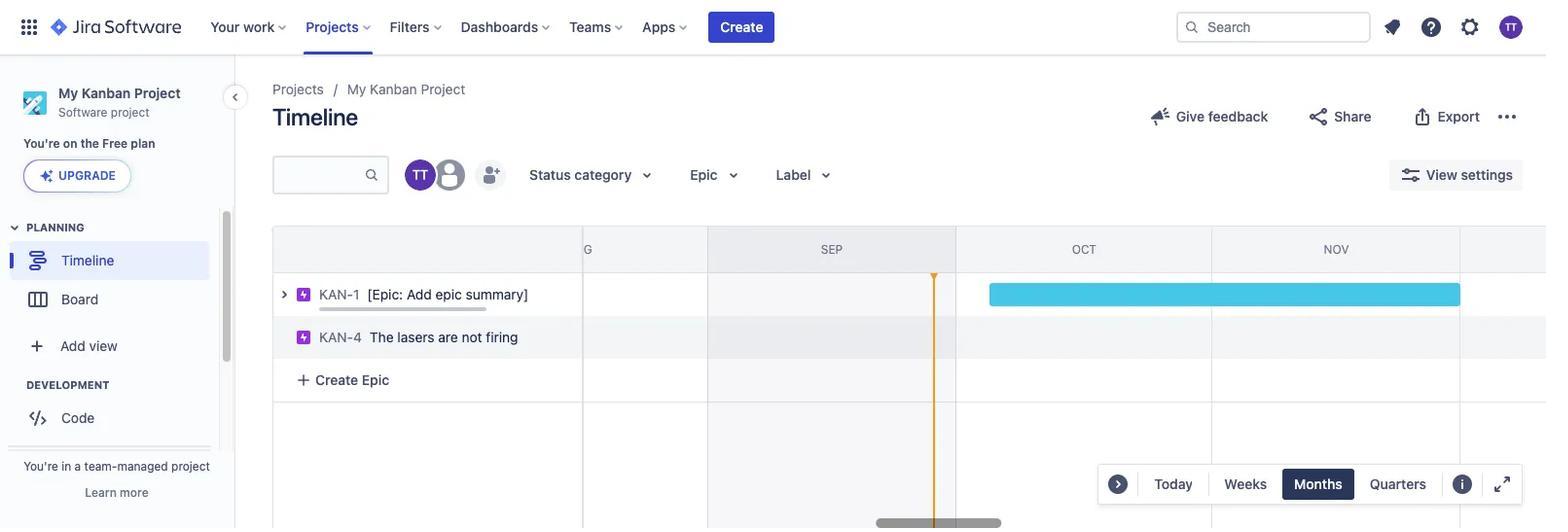 Task type: locate. For each thing, give the bounding box(es) containing it.
you're left on
[[23, 136, 60, 151]]

0 horizontal spatial timeline
[[61, 252, 114, 269]]

create inside primary element
[[720, 18, 763, 35]]

0 vertical spatial add
[[407, 286, 432, 303]]

epic image
[[296, 287, 311, 303]]

[epic:
[[367, 286, 403, 303]]

development
[[26, 379, 109, 392]]

oct
[[1072, 242, 1097, 257]]

0 vertical spatial project
[[111, 105, 150, 120]]

add left view
[[60, 338, 85, 354]]

0 vertical spatial kan-
[[319, 286, 353, 303]]

team-
[[84, 459, 117, 474]]

help image
[[1420, 16, 1443, 39]]

board link
[[10, 281, 209, 320]]

teams button
[[564, 12, 631, 43]]

kanban inside 'link'
[[370, 81, 417, 97]]

1
[[353, 286, 359, 303]]

0 horizontal spatial create
[[315, 372, 358, 388]]

projects for projects "popup button"
[[306, 18, 359, 35]]

plan
[[131, 136, 155, 151]]

epic
[[436, 286, 462, 303]]

1 vertical spatial projects
[[272, 81, 324, 97]]

create epic
[[315, 372, 389, 388]]

view
[[89, 338, 118, 354]]

1 horizontal spatial add
[[407, 286, 432, 303]]

kan-1 link
[[319, 285, 359, 305]]

create button
[[709, 12, 775, 43]]

my inside "my kanban project software project"
[[58, 85, 78, 101]]

add view button
[[12, 327, 207, 366]]

show child issues image
[[272, 283, 296, 307]]

settings image
[[1459, 16, 1482, 39]]

aug
[[567, 242, 592, 257]]

firing
[[486, 329, 518, 345]]

lasers
[[397, 329, 435, 345]]

0 horizontal spatial kanban
[[82, 85, 131, 101]]

kanban
[[370, 81, 417, 97], [82, 85, 131, 101]]

kan- right epic icon
[[319, 286, 353, 303]]

projects for projects link
[[272, 81, 324, 97]]

0 horizontal spatial add
[[60, 338, 85, 354]]

1 vertical spatial you're
[[23, 459, 58, 474]]

apps
[[642, 18, 676, 35]]

create left the epic
[[315, 372, 358, 388]]

my kanban project software project
[[58, 85, 181, 120]]

legend image
[[1451, 473, 1474, 496]]

project up the plan
[[134, 85, 181, 101]]

2 you're from the top
[[23, 459, 58, 474]]

weeks
[[1225, 476, 1267, 492]]

1 vertical spatial add
[[60, 338, 85, 354]]

timeline up board
[[61, 252, 114, 269]]

learn more
[[85, 486, 149, 500]]

4
[[353, 329, 362, 345]]

1 vertical spatial timeline
[[61, 252, 114, 269]]

0 horizontal spatial my
[[58, 85, 78, 101]]

1 you're from the top
[[23, 136, 60, 151]]

1 horizontal spatial timeline
[[272, 103, 358, 130]]

1 vertical spatial kan-
[[319, 329, 353, 345]]

teams
[[569, 18, 611, 35]]

your work button
[[205, 12, 294, 43]]

2 kan- from the top
[[319, 329, 353, 345]]

projects up projects link
[[306, 18, 359, 35]]

my inside 'link'
[[347, 81, 366, 97]]

kanban down filters
[[370, 81, 417, 97]]

1 vertical spatial project
[[171, 459, 210, 474]]

your profile and settings image
[[1500, 16, 1523, 39]]

my
[[347, 81, 366, 97], [58, 85, 78, 101]]

kanban inside "my kanban project software project"
[[82, 85, 131, 101]]

1 horizontal spatial project
[[421, 81, 465, 97]]

give feedback
[[1176, 108, 1268, 125]]

dashboards button
[[455, 12, 558, 43]]

code link
[[10, 399, 209, 438]]

epic
[[362, 372, 389, 388]]

planning
[[26, 221, 84, 234]]

0 vertical spatial you're
[[23, 136, 60, 151]]

banner
[[0, 0, 1546, 54]]

projects inside "popup button"
[[306, 18, 359, 35]]

add people image
[[479, 163, 502, 187]]

project for my kanban project
[[421, 81, 465, 97]]

kan-1 [epic: add epic summary]
[[319, 286, 529, 303]]

the
[[80, 136, 99, 151]]

1 horizontal spatial my
[[347, 81, 366, 97]]

project
[[421, 81, 465, 97], [134, 85, 181, 101]]

status category button
[[518, 160, 671, 191]]

kanban up software
[[82, 85, 131, 101]]

today button
[[1142, 469, 1204, 500]]

search image
[[1184, 19, 1200, 35]]

project down filters dropdown button
[[421, 81, 465, 97]]

my for my kanban project
[[347, 81, 366, 97]]

epic image
[[296, 330, 311, 345]]

0 vertical spatial create
[[720, 18, 763, 35]]

my right projects link
[[347, 81, 366, 97]]

1 vertical spatial create
[[315, 372, 358, 388]]

1 kan- from the top
[[319, 286, 353, 303]]

weeks button
[[1213, 469, 1279, 500]]

feedback
[[1208, 108, 1268, 125]]

add
[[407, 286, 432, 303], [60, 338, 85, 354]]

0 vertical spatial projects
[[306, 18, 359, 35]]

work
[[243, 18, 275, 35]]

1 horizontal spatial kanban
[[370, 81, 417, 97]]

share
[[1334, 108, 1372, 125]]

project right managed
[[171, 459, 210, 474]]

are
[[438, 329, 458, 345]]

timeline
[[272, 103, 358, 130], [61, 252, 114, 269]]

you're
[[23, 136, 60, 151], [23, 459, 58, 474]]

the
[[370, 329, 394, 345]]

project inside 'link'
[[421, 81, 465, 97]]

you're left the 'in'
[[23, 459, 58, 474]]

project inside "my kanban project software project"
[[134, 85, 181, 101]]

create right apps dropdown button
[[720, 18, 763, 35]]

give feedback button
[[1137, 101, 1280, 132]]

Search field
[[1177, 12, 1371, 43]]

projects
[[306, 18, 359, 35], [272, 81, 324, 97]]

create
[[720, 18, 763, 35], [315, 372, 358, 388]]

jira software image
[[51, 16, 181, 39], [51, 16, 181, 39]]

notifications image
[[1381, 16, 1404, 39]]

export button
[[1399, 101, 1492, 132]]

0 horizontal spatial project
[[134, 85, 181, 101]]

timeline down projects link
[[272, 103, 358, 130]]

projects down the 'work'
[[272, 81, 324, 97]]

project inside "my kanban project software project"
[[111, 105, 150, 120]]

free
[[102, 136, 128, 151]]

managed
[[117, 459, 168, 474]]

terry turtle image
[[405, 160, 436, 191]]

1 horizontal spatial project
[[171, 459, 210, 474]]

kan- right epic image
[[319, 329, 353, 345]]

add left epic
[[407, 286, 432, 303]]

unassigned image
[[434, 160, 465, 191]]

group
[[8, 446, 211, 528]]

appswitcher icon image
[[18, 16, 41, 39]]

kan- for 1
[[319, 286, 353, 303]]

code
[[61, 410, 95, 426]]

apps button
[[637, 12, 695, 43]]

kan-
[[319, 286, 353, 303], [319, 329, 353, 345]]

project
[[111, 105, 150, 120], [171, 459, 210, 474]]

your work
[[210, 18, 275, 35]]

1 horizontal spatial create
[[720, 18, 763, 35]]

on
[[63, 136, 77, 151]]

add view
[[60, 338, 118, 354]]

status
[[529, 166, 571, 183]]

project up the plan
[[111, 105, 150, 120]]

share image
[[1307, 105, 1331, 128]]

0 horizontal spatial project
[[111, 105, 150, 120]]

my up software
[[58, 85, 78, 101]]

export
[[1438, 108, 1480, 125]]



Task type: describe. For each thing, give the bounding box(es) containing it.
filters button
[[384, 12, 449, 43]]

nov
[[1324, 242, 1349, 257]]

upgrade button
[[24, 161, 130, 192]]

my kanban project link
[[347, 78, 465, 101]]

timeline inside planning group
[[61, 252, 114, 269]]

quarters
[[1370, 476, 1427, 492]]

board
[[61, 291, 98, 307]]

status category
[[529, 166, 632, 183]]

view settings button
[[1389, 160, 1523, 191]]

share button
[[1295, 101, 1383, 132]]

a
[[75, 459, 81, 474]]

development image
[[3, 374, 26, 397]]

view
[[1426, 166, 1458, 183]]

you're for you're in a team-managed project
[[23, 459, 58, 474]]

you're on the free plan
[[23, 136, 155, 151]]

create epic button
[[284, 363, 570, 398]]

your
[[210, 18, 240, 35]]

add inside popup button
[[60, 338, 85, 354]]

export icon image
[[1411, 105, 1434, 128]]

kanban for my kanban project software project
[[82, 85, 131, 101]]

planning group
[[10, 220, 218, 325]]

learn more button
[[85, 486, 149, 501]]

more
[[120, 486, 149, 500]]

kan- for 4
[[319, 329, 353, 345]]

enter full screen image
[[1491, 473, 1514, 496]]

kan-4 the lasers are not firing
[[319, 329, 518, 345]]

kanban for my kanban project
[[370, 81, 417, 97]]

dashboards
[[461, 18, 538, 35]]

you're for you're on the free plan
[[23, 136, 60, 151]]

summary]
[[466, 286, 529, 303]]

you're in a team-managed project
[[23, 459, 210, 474]]

months
[[1294, 476, 1343, 492]]

timeline link
[[10, 242, 209, 281]]

learn
[[85, 486, 117, 500]]

category
[[575, 166, 632, 183]]

software
[[58, 105, 107, 120]]

projects link
[[272, 78, 324, 101]]

my for my kanban project software project
[[58, 85, 78, 101]]

create for create
[[720, 18, 763, 35]]

upgrade
[[58, 169, 116, 183]]

filters
[[390, 18, 430, 35]]

banner containing your work
[[0, 0, 1546, 54]]

0 vertical spatial timeline
[[272, 103, 358, 130]]

planning image
[[3, 216, 26, 240]]

project for my kanban project software project
[[134, 85, 181, 101]]

today
[[1154, 476, 1193, 492]]

create for create epic
[[315, 372, 358, 388]]

quarters button
[[1358, 469, 1438, 500]]

Search timeline text field
[[274, 158, 364, 193]]

projects button
[[300, 12, 378, 43]]

primary element
[[12, 0, 1177, 54]]

view settings
[[1426, 166, 1513, 183]]

development group
[[10, 378, 218, 444]]

in
[[62, 459, 71, 474]]

settings
[[1461, 166, 1513, 183]]

months button
[[1283, 469, 1354, 500]]

my kanban project
[[347, 81, 465, 97]]

not
[[462, 329, 482, 345]]

kan-4 link
[[319, 328, 362, 347]]

view settings image
[[1399, 163, 1423, 187]]

sep
[[821, 242, 843, 257]]

give
[[1176, 108, 1205, 125]]



Task type: vqa. For each thing, say whether or not it's contained in the screenshot.
Projects LINK in the left of the page
yes



